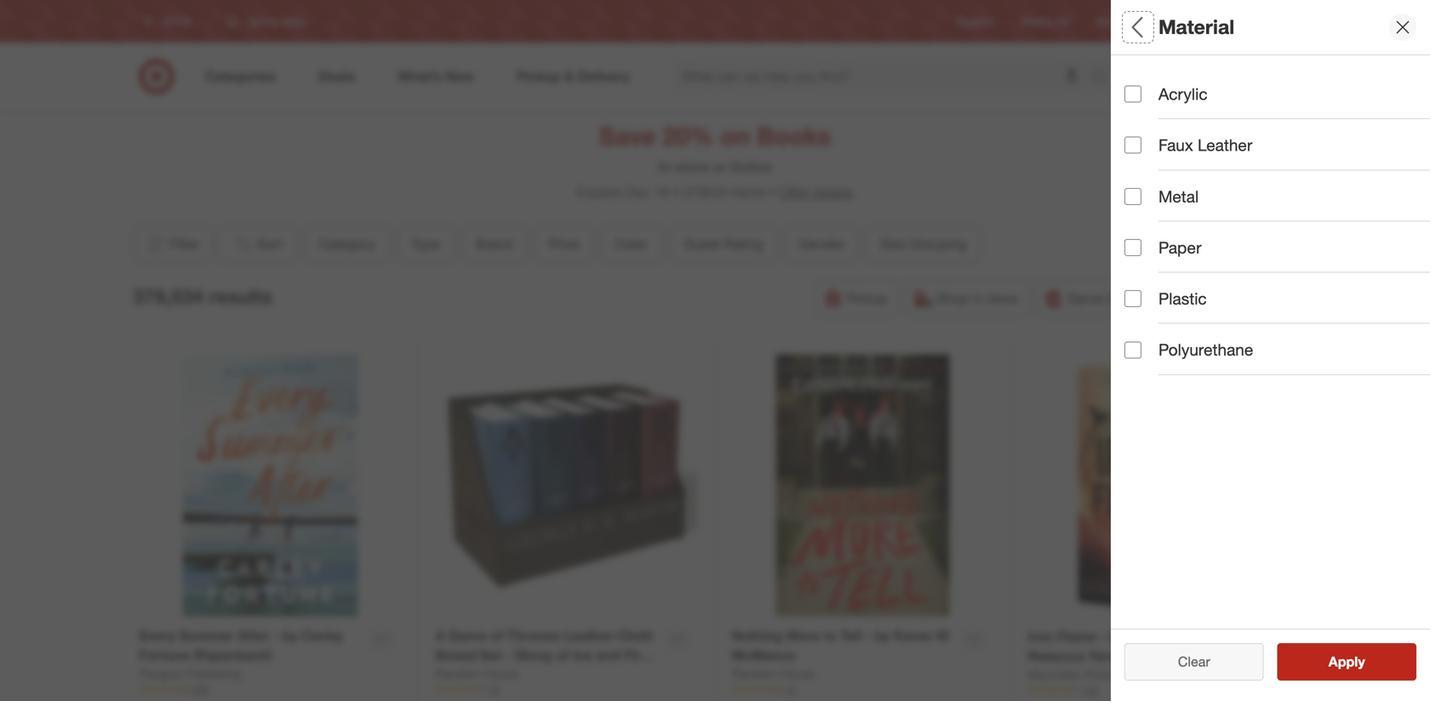 Task type: vqa. For each thing, say whether or not it's contained in the screenshot.
Bark Up All Night Latte Dog Toy, 3 Of 7 "image"
no



Task type: describe. For each thing, give the bounding box(es) containing it.
0 horizontal spatial type button
[[397, 226, 455, 263]]

random for nothing more to tell - by karen m mcmanus
[[732, 667, 777, 681]]

george
[[455, 667, 502, 684]]

1 vertical spatial category
[[319, 236, 375, 253]]

1 vertical spatial guest rating button
[[1125, 353, 1431, 413]]

nothing more to tell - by karen m mcmanus image
[[732, 355, 994, 617]]

offer
[[779, 184, 810, 200]]

circle
[[1196, 15, 1222, 28]]

by inside nothing more to tell - by karen m mcmanus
[[875, 628, 890, 645]]

media
[[436, 686, 475, 702]]

all filters dialog
[[1111, 0, 1431, 702]]

store inside button
[[988, 290, 1019, 307]]

more
[[787, 628, 820, 645]]

category inside all filters dialog
[[1125, 73, 1196, 92]]

0 horizontal spatial brand button
[[461, 226, 527, 263]]

macmillan publishers link
[[1028, 667, 1141, 684]]

200
[[192, 684, 209, 696]]

offer details
[[779, 184, 853, 200]]

macmillan publishers
[[1028, 667, 1141, 682]]

penguin publishing
[[139, 667, 241, 681]]

random house for -
[[436, 667, 519, 681]]

filter button
[[133, 226, 212, 263]]

10
[[785, 684, 796, 696]]

metal
[[1159, 187, 1199, 206]]

clear for clear
[[1178, 654, 1211, 671]]

store inside save 20% on books in-store or online
[[676, 159, 709, 175]]

0 vertical spatial guest rating
[[684, 236, 764, 253]]

73 link
[[436, 683, 698, 698]]

penguin
[[139, 667, 183, 681]]

same day delivery button
[[1036, 280, 1194, 318]]

iron
[[1028, 629, 1054, 646]]

by inside a game of thrones leather-cloth boxed set - (song of ice and fire) by  george r r martin (mixed media product)
[[436, 667, 451, 684]]

or
[[713, 159, 727, 175]]

material dialog
[[1111, 0, 1431, 702]]

rebecca
[[1028, 648, 1085, 665]]

random house for mcmanus
[[732, 667, 815, 681]]

iron flame - (empyrean) - by rebecca yarros (hardcover)
[[1028, 629, 1212, 665]]

0 horizontal spatial price
[[548, 236, 579, 253]]

guest rating inside all filters dialog
[[1125, 371, 1225, 391]]

set
[[480, 648, 502, 664]]

in
[[973, 290, 984, 307]]

target circle link
[[1165, 14, 1222, 29]]

every summer after - by carley fortune (paperback) link
[[139, 627, 361, 666]]

fire)
[[624, 648, 653, 664]]

379,534
[[133, 285, 204, 309]]

color inside all filters dialog
[[1125, 311, 1167, 331]]

weekly ad link
[[1021, 14, 1070, 29]]

target circle
[[1165, 15, 1222, 28]]

carley
[[302, 628, 343, 645]]

20%
[[663, 121, 714, 151]]

Paper checkbox
[[1125, 239, 1142, 256]]

price inside all filters dialog
[[1125, 252, 1165, 271]]

0 horizontal spatial price button
[[534, 226, 594, 263]]

see results
[[1311, 654, 1383, 671]]

- up yarros
[[1101, 629, 1106, 646]]

379,534 results
[[133, 285, 272, 309]]

size grouping button
[[866, 226, 981, 263]]

2 r from the left
[[520, 667, 529, 684]]

filter
[[169, 236, 199, 253]]

random house link for mcmanus
[[732, 666, 815, 683]]

redcard link
[[1097, 14, 1138, 29]]

grouping
[[910, 236, 967, 253]]

brand button inside all filters dialog
[[1125, 175, 1431, 234]]

every summer after - by carley fortune (paperback)
[[139, 628, 343, 664]]

expires
[[577, 184, 622, 200]]

size grouping
[[881, 236, 967, 253]]

leather
[[1198, 136, 1253, 155]]

379534
[[683, 184, 729, 200]]

(mixed
[[579, 667, 623, 684]]

see results button
[[1278, 644, 1417, 681]]

same
[[1068, 290, 1103, 307]]

1 vertical spatial category button
[[305, 226, 390, 263]]

0 vertical spatial category button
[[1125, 55, 1431, 115]]

dec
[[626, 184, 651, 200]]

results for 379,534 results
[[209, 285, 272, 309]]

random house link for -
[[436, 666, 519, 683]]

items
[[732, 184, 766, 200]]

a
[[436, 628, 445, 645]]

apply button
[[1278, 644, 1417, 681]]

clear all button
[[1125, 644, 1264, 681]]

Polyurethane checkbox
[[1125, 342, 1142, 359]]

0 horizontal spatial guest rating button
[[669, 226, 778, 263]]

379534 items
[[683, 184, 766, 200]]

leather-
[[564, 628, 619, 645]]

73
[[488, 684, 500, 696]]

10 link
[[732, 683, 994, 698]]

clear button
[[1125, 644, 1264, 681]]

pickup
[[847, 290, 888, 307]]

save 20% on books in-store or online
[[599, 121, 831, 175]]

faux leather
[[1159, 136, 1253, 155]]

every summer after - by carley fortune (paperback) image
[[139, 355, 401, 617]]

rating inside all filters dialog
[[1175, 371, 1225, 391]]

- up "clear all"
[[1187, 629, 1193, 646]]

same day delivery
[[1068, 290, 1183, 307]]

by inside iron flame - (empyrean) - by rebecca yarros (hardcover)
[[1197, 629, 1212, 646]]

day
[[1107, 290, 1130, 307]]

redcard
[[1097, 15, 1138, 28]]

shop in store button
[[906, 280, 1030, 318]]

publishing
[[186, 667, 241, 681]]

Plastic checkbox
[[1125, 290, 1142, 308]]

acrylic
[[1159, 84, 1208, 104]]



Task type: locate. For each thing, give the bounding box(es) containing it.
0 horizontal spatial rating
[[724, 236, 764, 253]]

1 vertical spatial guest
[[1125, 371, 1170, 391]]

a game of thrones leather-cloth boxed set - (song of ice and fire) by  george r r martin (mixed media product) link
[[436, 627, 658, 702]]

1 vertical spatial of
[[556, 648, 569, 664]]

0 vertical spatial category
[[1125, 73, 1196, 92]]

random house link
[[436, 666, 519, 683], [732, 666, 815, 683]]

after
[[237, 628, 269, 645]]

- inside every summer after - by carley fortune (paperback)
[[273, 628, 279, 645]]

1 horizontal spatial r
[[520, 667, 529, 684]]

1 vertical spatial type
[[411, 236, 440, 253]]

m
[[937, 628, 949, 645]]

0 horizontal spatial color
[[615, 236, 648, 253]]

2 random from the left
[[732, 667, 777, 681]]

146 link
[[1028, 684, 1291, 699]]

(empyrean)
[[1110, 629, 1184, 646]]

0 vertical spatial rating
[[724, 236, 764, 253]]

martin
[[533, 667, 576, 684]]

- right tell
[[866, 628, 871, 645]]

0 horizontal spatial brand
[[476, 236, 513, 253]]

1 horizontal spatial guest
[[1125, 371, 1170, 391]]

price
[[548, 236, 579, 253], [1125, 252, 1165, 271]]

karen
[[894, 628, 933, 645]]

category
[[1125, 73, 1196, 92], [319, 236, 375, 253]]

by up media
[[436, 667, 451, 684]]

0 horizontal spatial guest rating
[[684, 236, 764, 253]]

results for see results
[[1339, 654, 1383, 671]]

0 horizontal spatial random
[[436, 667, 481, 681]]

1 horizontal spatial brand button
[[1125, 175, 1431, 234]]

house up 10
[[780, 667, 815, 681]]

type inside all filters dialog
[[1125, 133, 1161, 152]]

200 link
[[139, 683, 401, 698]]

0 horizontal spatial category button
[[305, 226, 390, 263]]

1 horizontal spatial guest rating button
[[1125, 353, 1431, 413]]

0 horizontal spatial store
[[676, 159, 709, 175]]

iron flame - (empyrean) - by rebecca yarros (hardcover) image
[[1028, 355, 1291, 618]]

r down (song
[[520, 667, 529, 684]]

all
[[1125, 15, 1148, 39]]

- inside a game of thrones leather-cloth boxed set - (song of ice and fire) by  george r r martin (mixed media product)
[[506, 648, 511, 664]]

random house link down set
[[436, 666, 519, 683]]

1 horizontal spatial store
[[988, 290, 1019, 307]]

1 vertical spatial brand
[[476, 236, 513, 253]]

1 r from the left
[[506, 667, 516, 684]]

0 vertical spatial guest
[[684, 236, 720, 253]]

2 random house from the left
[[732, 667, 815, 681]]

results right the see
[[1339, 654, 1383, 671]]

of up set
[[491, 628, 504, 645]]

style
[[1125, 609, 1163, 629]]

a game of thrones leather-cloth boxed set - (song of ice and fire) by  george r r martin (mixed media product)
[[436, 628, 654, 702]]

0 vertical spatial store
[[676, 159, 709, 175]]

nothing more to tell - by karen m mcmanus link
[[732, 627, 954, 666]]

summer
[[179, 628, 234, 645]]

1 horizontal spatial type
[[1125, 133, 1161, 152]]

1 vertical spatial color button
[[1125, 294, 1431, 353]]

guest
[[684, 236, 720, 253], [1125, 371, 1170, 391]]

brand inside all filters dialog
[[1125, 192, 1171, 212]]

random down boxed
[[436, 667, 481, 681]]

0 vertical spatial guest rating button
[[669, 226, 778, 263]]

(song
[[515, 648, 552, 664]]

- right set
[[506, 648, 511, 664]]

0 horizontal spatial color button
[[601, 226, 663, 263]]

0 vertical spatial results
[[209, 285, 272, 309]]

plastic
[[1159, 289, 1207, 309]]

online
[[730, 159, 772, 175]]

results down the 'sort' button at left top
[[209, 285, 272, 309]]

(paperback)
[[194, 648, 272, 664]]

brand button
[[1125, 175, 1431, 234], [461, 226, 527, 263]]

1 horizontal spatial random
[[732, 667, 777, 681]]

1 horizontal spatial category
[[1125, 73, 1196, 92]]

in-
[[659, 159, 676, 175]]

save
[[599, 121, 656, 151]]

category button up leather
[[1125, 55, 1431, 115]]

nothing
[[732, 628, 783, 645]]

books
[[757, 121, 831, 151]]

0 horizontal spatial house
[[484, 667, 519, 681]]

iron flame - (empyrean) - by rebecca yarros (hardcover) link
[[1028, 628, 1251, 667]]

sort
[[257, 236, 283, 253]]

filters
[[1154, 15, 1207, 39]]

1 horizontal spatial rating
[[1175, 371, 1225, 391]]

1 vertical spatial guest rating
[[1125, 371, 1225, 391]]

fortune
[[139, 648, 190, 664]]

1 vertical spatial type button
[[397, 226, 455, 263]]

to
[[824, 628, 837, 645]]

1 horizontal spatial results
[[1339, 654, 1383, 671]]

What can we help you find? suggestions appear below search field
[[672, 58, 1096, 95]]

1 horizontal spatial category button
[[1125, 55, 1431, 115]]

penguin publishing link
[[139, 666, 241, 683]]

brand
[[1125, 192, 1171, 212], [476, 236, 513, 253]]

1 random house from the left
[[436, 667, 519, 681]]

1 horizontal spatial brand
[[1125, 192, 1171, 212]]

color
[[615, 236, 648, 253], [1125, 311, 1167, 331]]

1 horizontal spatial random house link
[[732, 666, 815, 683]]

house up 73
[[484, 667, 519, 681]]

results inside button
[[1339, 654, 1383, 671]]

store right in
[[988, 290, 1019, 307]]

2 clear from the left
[[1178, 654, 1211, 671]]

1 vertical spatial rating
[[1175, 371, 1225, 391]]

type button
[[1125, 115, 1431, 175], [397, 226, 455, 263]]

- inside nothing more to tell - by karen m mcmanus
[[866, 628, 871, 645]]

search
[[1084, 70, 1125, 86]]

0 vertical spatial type
[[1125, 133, 1161, 152]]

price up plastic checkbox
[[1125, 252, 1165, 271]]

1 vertical spatial results
[[1339, 654, 1383, 671]]

1 clear from the left
[[1170, 654, 1202, 671]]

size
[[881, 236, 906, 253]]

clear inside 'button'
[[1178, 654, 1211, 671]]

rating down polyurethane
[[1175, 371, 1225, 391]]

1 horizontal spatial house
[[780, 667, 815, 681]]

0 vertical spatial color button
[[601, 226, 663, 263]]

0 vertical spatial of
[[491, 628, 504, 645]]

1 horizontal spatial color button
[[1125, 294, 1431, 353]]

1 horizontal spatial guest rating
[[1125, 371, 1225, 391]]

by inside every summer after - by carley fortune (paperback)
[[283, 628, 298, 645]]

random house
[[436, 667, 519, 681], [732, 667, 815, 681]]

2 house from the left
[[780, 667, 815, 681]]

1 house from the left
[[484, 667, 519, 681]]

random house down mcmanus
[[732, 667, 815, 681]]

random down mcmanus
[[732, 667, 777, 681]]

category button
[[1125, 55, 1431, 115], [305, 226, 390, 263]]

clear
[[1170, 654, 1202, 671], [1178, 654, 1211, 671]]

expires dec 16
[[577, 184, 670, 200]]

1 random from the left
[[436, 667, 481, 681]]

details
[[813, 184, 853, 200]]

gender button
[[785, 226, 860, 263]]

all filters
[[1125, 15, 1207, 39]]

0 horizontal spatial random house
[[436, 667, 519, 681]]

1 horizontal spatial color
[[1125, 311, 1167, 331]]

16
[[654, 184, 670, 200]]

game
[[449, 628, 487, 645]]

cloth
[[619, 628, 654, 645]]

delivery
[[1134, 290, 1183, 307]]

of left ice
[[556, 648, 569, 664]]

clear for clear all
[[1170, 654, 1202, 671]]

category button right the sort
[[305, 226, 390, 263]]

search button
[[1084, 58, 1125, 99]]

shop in store
[[937, 290, 1019, 307]]

Metal checkbox
[[1125, 188, 1142, 205]]

category right the sort
[[319, 236, 375, 253]]

0 vertical spatial type button
[[1125, 115, 1431, 175]]

2 random house link from the left
[[732, 666, 815, 683]]

ad
[[1057, 15, 1070, 28]]

house
[[484, 667, 519, 681], [780, 667, 815, 681]]

0 horizontal spatial results
[[209, 285, 272, 309]]

every
[[139, 628, 175, 645]]

publishers
[[1086, 667, 1141, 682]]

random house link down mcmanus
[[732, 666, 815, 683]]

guest inside all filters dialog
[[1125, 371, 1170, 391]]

guest rating down 379534 items at the top of the page
[[684, 236, 764, 253]]

1 horizontal spatial of
[[556, 648, 569, 664]]

guest down 379534
[[684, 236, 720, 253]]

color down plastic checkbox
[[1125, 311, 1167, 331]]

results
[[209, 285, 272, 309], [1339, 654, 1383, 671]]

house for -
[[484, 667, 519, 681]]

rating down items
[[724, 236, 764, 253]]

mcmanus
[[732, 648, 795, 664]]

0 horizontal spatial guest
[[684, 236, 720, 253]]

style button
[[1125, 592, 1431, 651]]

1 horizontal spatial type button
[[1125, 115, 1431, 175]]

sort button
[[219, 226, 298, 263]]

weekly ad
[[1021, 15, 1070, 28]]

guest rating down polyurethane
[[1125, 371, 1225, 391]]

boxed
[[436, 648, 477, 664]]

- right after
[[273, 628, 279, 645]]

and
[[596, 648, 620, 664]]

rating
[[724, 236, 764, 253], [1175, 371, 1225, 391]]

store left or at the top of the page
[[676, 159, 709, 175]]

0 vertical spatial color
[[615, 236, 648, 253]]

by left carley
[[283, 628, 298, 645]]

apply
[[1329, 654, 1366, 671]]

guest rating button
[[669, 226, 778, 263], [1125, 353, 1431, 413]]

Faux Leather checkbox
[[1125, 137, 1142, 154]]

price down expires
[[548, 236, 579, 253]]

guest down polyurethane checkbox
[[1125, 371, 1170, 391]]

on
[[721, 121, 750, 151]]

clear inside button
[[1170, 654, 1202, 671]]

0 horizontal spatial of
[[491, 628, 504, 645]]

0 horizontal spatial type
[[411, 236, 440, 253]]

0 horizontal spatial random house link
[[436, 666, 519, 683]]

1 horizontal spatial price
[[1125, 252, 1165, 271]]

polyurethane
[[1159, 340, 1254, 360]]

registry link
[[956, 14, 994, 29]]

(hardcover)
[[1135, 648, 1210, 665]]

house for mcmanus
[[780, 667, 815, 681]]

1 vertical spatial store
[[988, 290, 1019, 307]]

by up all
[[1197, 629, 1212, 646]]

category down "all filters"
[[1125, 73, 1196, 92]]

tell
[[841, 628, 862, 645]]

1 horizontal spatial random house
[[732, 667, 815, 681]]

0 vertical spatial brand
[[1125, 192, 1171, 212]]

by left karen
[[875, 628, 890, 645]]

random
[[436, 667, 481, 681], [732, 667, 777, 681]]

0 horizontal spatial r
[[506, 667, 516, 684]]

clear all
[[1170, 654, 1219, 671]]

0 horizontal spatial category
[[319, 236, 375, 253]]

see
[[1311, 654, 1336, 671]]

flame
[[1057, 629, 1097, 646]]

color down dec
[[615, 236, 648, 253]]

1 vertical spatial color
[[1125, 311, 1167, 331]]

1 horizontal spatial price button
[[1125, 234, 1431, 294]]

product)
[[479, 686, 535, 702]]

a game of thrones leather-cloth boxed set - (song of ice and fire) by  george r r martin (mixed media product) image
[[436, 355, 698, 617]]

random for a game of thrones leather-cloth boxed set - (song of ice and fire) by  george r r martin (mixed media product)
[[436, 667, 481, 681]]

r up product)
[[506, 667, 516, 684]]

random house down set
[[436, 667, 519, 681]]

Acrylic checkbox
[[1125, 86, 1142, 103]]

1 random house link from the left
[[436, 666, 519, 683]]



